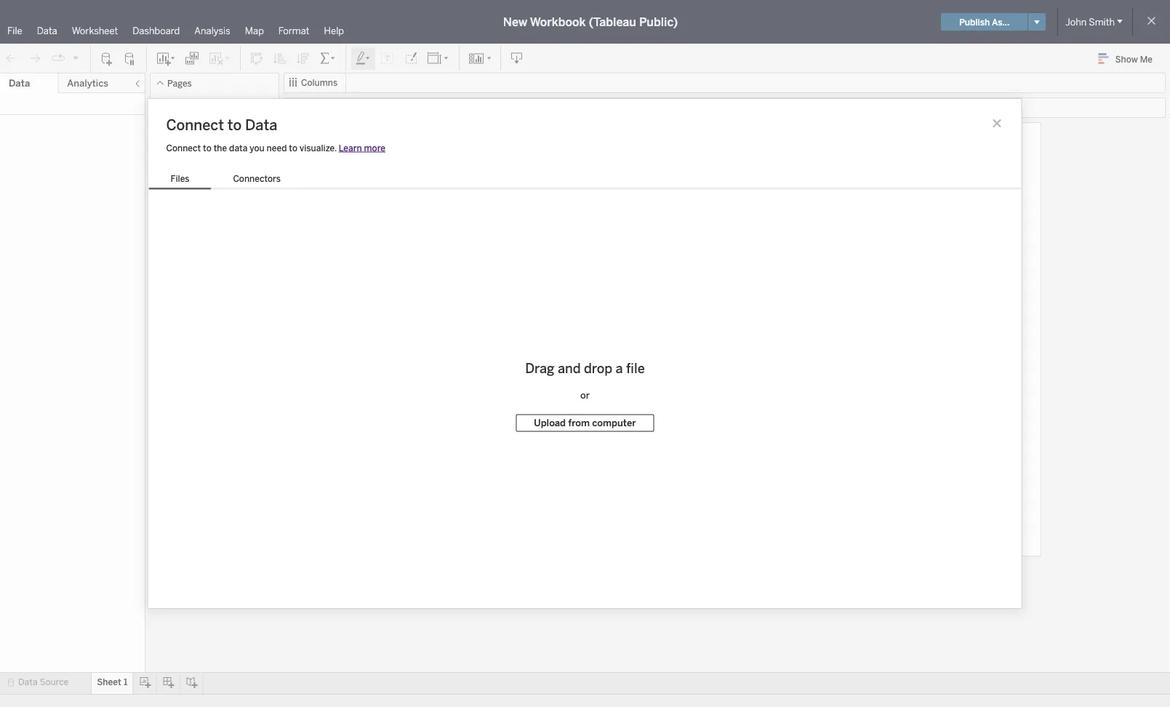 Task type: locate. For each thing, give the bounding box(es) containing it.
highlight image
[[355, 51, 372, 66]]

pause auto updates image
[[123, 51, 138, 66]]

learn
[[339, 143, 362, 153]]

duplicate image
[[185, 51, 199, 66]]

list box containing files
[[149, 171, 303, 190]]

drop
[[584, 360, 613, 376]]

0 horizontal spatial 1
[[124, 677, 128, 688]]

0 horizontal spatial sheet 1
[[97, 677, 128, 688]]

show
[[1116, 54, 1139, 64]]

1 left more
[[333, 130, 341, 150]]

1 horizontal spatial 1
[[333, 130, 341, 150]]

data
[[37, 25, 57, 36], [9, 78, 30, 89], [245, 116, 278, 134], [18, 677, 38, 688]]

to up data
[[228, 116, 242, 134]]

connectors
[[233, 174, 281, 184]]

1 horizontal spatial sheet 1
[[290, 130, 341, 150]]

(tableau
[[589, 15, 637, 29]]

undo image
[[4, 51, 19, 66]]

connect up the
[[166, 116, 224, 134]]

help
[[324, 25, 344, 36]]

as...
[[993, 17, 1010, 27]]

connect to the data you need to visualize. learn more
[[166, 143, 386, 153]]

1 vertical spatial connect
[[166, 143, 201, 153]]

2 connect from the top
[[166, 143, 201, 153]]

list box
[[149, 171, 303, 190]]

sheet 1
[[290, 130, 341, 150], [97, 677, 128, 688]]

need
[[267, 143, 287, 153]]

filters
[[167, 116, 193, 127]]

1 right source
[[124, 677, 128, 688]]

or
[[581, 389, 590, 401]]

data down undo image
[[9, 78, 30, 89]]

sheet 1 right need
[[290, 130, 341, 150]]

0 vertical spatial connect
[[166, 116, 224, 134]]

connect down filters
[[166, 143, 201, 153]]

analysis
[[195, 25, 230, 36]]

connect for connect to data
[[166, 116, 224, 134]]

show me button
[[1093, 47, 1167, 70]]

public)
[[640, 15, 678, 29]]

0 vertical spatial sheet 1
[[290, 130, 341, 150]]

john
[[1066, 16, 1087, 28]]

0 horizontal spatial to
[[203, 143, 212, 153]]

show labels image
[[381, 51, 395, 66]]

new data source image
[[100, 51, 114, 66]]

0 vertical spatial 1
[[333, 130, 341, 150]]

to
[[228, 116, 242, 134], [203, 143, 212, 153], [289, 143, 298, 153]]

analytics
[[67, 78, 108, 89]]

to for data
[[228, 116, 242, 134]]

replay animation image
[[51, 51, 65, 66]]

to left the
[[203, 143, 212, 153]]

sort descending image
[[296, 51, 311, 66]]

the
[[214, 143, 227, 153]]

1
[[333, 130, 341, 150], [124, 677, 128, 688]]

upload from computer
[[534, 417, 637, 429]]

sheet right source
[[97, 677, 121, 688]]

a
[[616, 360, 623, 376]]

1 horizontal spatial sheet
[[290, 130, 329, 150]]

sheet right need
[[290, 130, 329, 150]]

0 vertical spatial sheet
[[290, 130, 329, 150]]

sheet 1 right source
[[97, 677, 128, 688]]

sheet
[[290, 130, 329, 150], [97, 677, 121, 688]]

1 horizontal spatial to
[[228, 116, 242, 134]]

1 vertical spatial 1
[[124, 677, 128, 688]]

totals image
[[319, 51, 337, 66]]

me
[[1141, 54, 1153, 64]]

download image
[[510, 51, 525, 66]]

dashboard
[[133, 25, 180, 36]]

data up 'you'
[[245, 116, 278, 134]]

file
[[627, 360, 645, 376]]

0 horizontal spatial sheet
[[97, 677, 121, 688]]

connect
[[166, 116, 224, 134], [166, 143, 201, 153]]

fit image
[[427, 51, 450, 66]]

to right need
[[289, 143, 298, 153]]

1 connect from the top
[[166, 116, 224, 134]]

2 horizontal spatial to
[[289, 143, 298, 153]]

1 vertical spatial sheet 1
[[97, 677, 128, 688]]

new worksheet image
[[156, 51, 176, 66]]



Task type: describe. For each thing, give the bounding box(es) containing it.
format
[[279, 25, 310, 36]]

publish
[[960, 17, 991, 27]]

publish as... button
[[942, 13, 1028, 31]]

upload
[[534, 417, 566, 429]]

visualize.
[[300, 143, 337, 153]]

you
[[250, 143, 265, 153]]

file
[[7, 25, 22, 36]]

publish as...
[[960, 17, 1010, 27]]

computer
[[593, 417, 637, 429]]

from
[[569, 417, 590, 429]]

data left source
[[18, 677, 38, 688]]

data source
[[18, 677, 69, 688]]

data up replay animation image
[[37, 25, 57, 36]]

collapse image
[[133, 79, 142, 88]]

sort ascending image
[[273, 51, 287, 66]]

format workbook image
[[404, 51, 418, 66]]

source
[[40, 677, 69, 688]]

replay animation image
[[71, 53, 80, 62]]

more
[[364, 143, 386, 153]]

1 vertical spatial sheet
[[97, 677, 121, 688]]

redo image
[[28, 51, 42, 66]]

workbook
[[530, 15, 586, 29]]

data
[[229, 143, 248, 153]]

drag and drop a file
[[526, 360, 645, 376]]

show/hide cards image
[[469, 51, 492, 66]]

new workbook (tableau public)
[[503, 15, 678, 29]]

pages
[[167, 78, 192, 88]]

connect to data
[[166, 116, 278, 134]]

swap rows and columns image
[[250, 51, 264, 66]]

connect for connect to the data you need to visualize. learn more
[[166, 143, 201, 153]]

worksheet
[[72, 25, 118, 36]]

show me
[[1116, 54, 1153, 64]]

upload from computer button
[[516, 414, 655, 432]]

john smith
[[1066, 16, 1116, 28]]

and
[[558, 360, 581, 376]]

files
[[171, 174, 190, 184]]

drag
[[526, 360, 555, 376]]

map
[[245, 25, 264, 36]]

columns
[[301, 78, 338, 88]]

learn more link
[[339, 143, 386, 153]]

new
[[503, 15, 528, 29]]

smith
[[1090, 16, 1116, 28]]

clear sheet image
[[208, 51, 231, 66]]

to for the
[[203, 143, 212, 153]]



Task type: vqa. For each thing, say whether or not it's contained in the screenshot.
Add Favorite image
no



